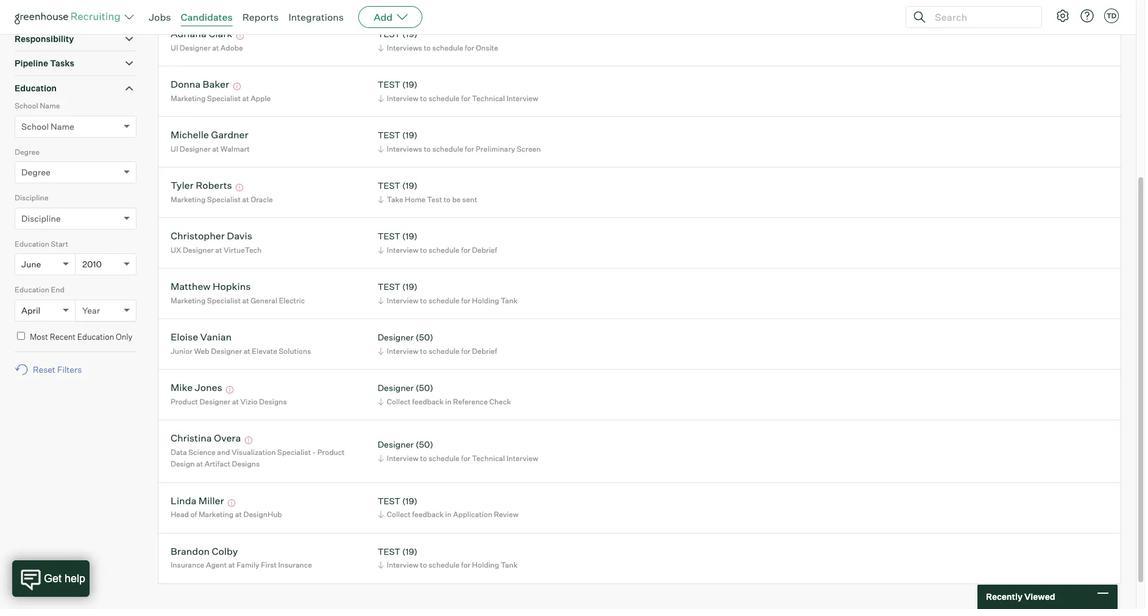 Task type: locate. For each thing, give the bounding box(es) containing it.
2 holding from the top
[[472, 561, 499, 570]]

to inside test (19) interview to schedule for technical interview
[[420, 94, 427, 103]]

1 (50) from the top
[[416, 332, 433, 343]]

test inside test (19) interviews to schedule for onsite
[[378, 29, 400, 39]]

degree up discipline element
[[21, 167, 50, 177]]

christina
[[171, 432, 212, 445]]

1 vertical spatial collect
[[387, 510, 411, 520]]

(19) up home
[[402, 181, 417, 191]]

recently
[[986, 592, 1023, 602]]

vizio
[[240, 397, 257, 406]]

in left the 'application'
[[445, 510, 452, 520]]

insurance down brandon
[[171, 561, 204, 570]]

home
[[405, 195, 426, 204]]

marketing down miller
[[199, 510, 234, 520]]

agent
[[206, 561, 227, 570]]

0 vertical spatial (50)
[[416, 332, 433, 343]]

interviews up test (19) take home test to be sent
[[387, 144, 422, 154]]

degree
[[15, 147, 40, 156], [21, 167, 50, 177]]

to down the collect feedback in application review link
[[420, 561, 427, 570]]

specialist
[[207, 94, 241, 103], [207, 195, 241, 204], [207, 296, 241, 305], [277, 448, 311, 457]]

artifact
[[205, 460, 230, 469]]

2 collect from the top
[[387, 510, 411, 520]]

interview to schedule for technical interview link for donna baker
[[376, 93, 541, 104]]

3 (19) from the top
[[402, 130, 417, 140]]

1 collect from the top
[[387, 397, 411, 406]]

interviews to schedule for onsite link
[[376, 42, 501, 54]]

at down mike jones has been in reference check for more than 10 days icon
[[232, 397, 239, 406]]

ui down adriana
[[171, 43, 178, 52]]

product down mike
[[171, 397, 198, 406]]

christopher davis ux designer at virtuetech
[[171, 230, 262, 255]]

0 vertical spatial tank
[[501, 296, 518, 305]]

(19) down the collect feedback in application review link
[[402, 547, 417, 557]]

0 vertical spatial interviews
[[387, 43, 422, 52]]

name down pipeline tasks
[[40, 101, 60, 110]]

product
[[171, 397, 198, 406], [317, 448, 345, 457]]

1 ui from the top
[[171, 43, 178, 52]]

designer inside designer (50) collect feedback in reference check
[[378, 383, 414, 393]]

1 vertical spatial discipline
[[21, 213, 61, 223]]

at inside christopher davis ux designer at virtuetech
[[215, 246, 222, 255]]

(19) for insurance agent at family first insurance
[[402, 547, 417, 557]]

in for linda miller
[[445, 510, 452, 520]]

0 vertical spatial technical
[[472, 94, 505, 103]]

interviews for test (19) interviews to schedule for onsite
[[387, 43, 422, 52]]

designs down visualization
[[232, 460, 260, 469]]

test for ux designer at virtuetech
[[378, 231, 400, 242]]

screen
[[517, 144, 541, 154]]

for
[[465, 43, 474, 52], [461, 94, 471, 103], [465, 144, 474, 154], [461, 246, 471, 255], [461, 296, 471, 305], [461, 347, 471, 356], [461, 454, 471, 463], [461, 561, 471, 570]]

matthew
[[171, 281, 211, 293]]

collect for jones
[[387, 397, 411, 406]]

2 debrief from the top
[[472, 347, 497, 356]]

ui designer at adobe
[[171, 43, 243, 52]]

feedback inside test (19) collect feedback in application review
[[412, 510, 444, 520]]

0 horizontal spatial insurance
[[171, 561, 204, 570]]

(19) down home
[[402, 231, 417, 242]]

virtuetech
[[224, 246, 262, 255]]

education
[[15, 83, 57, 93], [15, 239, 49, 248], [15, 285, 49, 294], [77, 332, 114, 342]]

junior
[[171, 347, 192, 356]]

christina overa has been in technical interview for more than 14 days image
[[243, 437, 254, 445]]

designer inside the michelle gardner ui designer at walmart
[[180, 144, 211, 154]]

1 vertical spatial degree
[[21, 167, 50, 177]]

school name
[[15, 101, 60, 110], [21, 121, 74, 131]]

gardner
[[211, 129, 248, 141]]

to down interviews to schedule for onsite 'link'
[[420, 94, 427, 103]]

name up degree "element"
[[51, 121, 74, 131]]

test inside test (19) interview to schedule for technical interview
[[378, 79, 400, 90]]

1 vertical spatial debrief
[[472, 347, 497, 356]]

year
[[82, 305, 100, 316]]

interview to schedule for holding tank link
[[376, 295, 521, 307], [376, 560, 521, 571]]

1 vertical spatial ui
[[171, 144, 178, 154]]

test inside test (19) interviews to schedule for preliminary screen
[[378, 130, 400, 140]]

0 vertical spatial in
[[445, 397, 452, 406]]

interview to schedule for technical interview link up test (19) interviews to schedule for preliminary screen
[[376, 93, 541, 104]]

0 vertical spatial test (19) interview to schedule for holding tank
[[378, 282, 518, 305]]

to for marketing specialist at apple
[[420, 94, 427, 103]]

interview for marketing specialist at apple
[[387, 94, 418, 103]]

0 vertical spatial interview to schedule for holding tank link
[[376, 295, 521, 307]]

0 vertical spatial feedback
[[412, 397, 444, 406]]

4 test from the top
[[378, 181, 400, 191]]

schedule inside test (19) interview to schedule for debrief
[[429, 246, 460, 255]]

test inside test (19) take home test to be sent
[[378, 181, 400, 191]]

technical inside test (19) interview to schedule for technical interview
[[472, 94, 505, 103]]

test
[[427, 195, 442, 204]]

for inside test (19) interviews to schedule for preliminary screen
[[465, 144, 474, 154]]

0 vertical spatial school
[[15, 101, 38, 110]]

interview to schedule for technical interview link for christina overa
[[376, 453, 541, 464]]

(50) down collect feedback in reference check link at left
[[416, 440, 433, 450]]

schedule inside test (19) interview to schedule for technical interview
[[429, 94, 460, 103]]

test inside test (19) collect feedback in application review
[[378, 496, 400, 506]]

mike
[[171, 382, 193, 394]]

0 vertical spatial name
[[40, 101, 60, 110]]

(19) inside test (19) interviews to schedule for preliminary screen
[[402, 130, 417, 140]]

at down michelle gardner link at the left top of page
[[212, 144, 219, 154]]

interview to schedule for holding tank link down the collect feedback in application review link
[[376, 560, 521, 571]]

0 vertical spatial holding
[[472, 296, 499, 305]]

interview to schedule for debrief link down test
[[376, 244, 500, 256]]

to up designer (50) collect feedback in reference check
[[420, 347, 427, 356]]

at
[[212, 43, 219, 52], [242, 94, 249, 103], [212, 144, 219, 154], [242, 195, 249, 204], [215, 246, 222, 255], [242, 296, 249, 305], [244, 347, 250, 356], [232, 397, 239, 406], [196, 460, 203, 469], [235, 510, 242, 520], [228, 561, 235, 570]]

debrief inside designer (50) interview to schedule for debrief
[[472, 347, 497, 356]]

eloise
[[171, 331, 198, 343]]

2 technical from the top
[[472, 454, 505, 463]]

test for marketing specialist at oracle
[[378, 181, 400, 191]]

interview to schedule for holding tank link up designer (50) interview to schedule for debrief
[[376, 295, 521, 307]]

schedule for junior web designer at elevate solutions
[[429, 347, 460, 356]]

jobs
[[149, 11, 171, 23]]

to inside test (19) interview to schedule for debrief
[[420, 246, 427, 255]]

2 ui from the top
[[171, 144, 178, 154]]

for inside designer (50) interview to schedule for technical interview
[[461, 454, 471, 463]]

insurance
[[171, 561, 204, 570], [278, 561, 312, 570]]

1 vertical spatial school name
[[21, 121, 74, 131]]

0 vertical spatial interview to schedule for technical interview link
[[376, 93, 541, 104]]

adriana
[[171, 28, 206, 40]]

(50) inside designer (50) collect feedback in reference check
[[416, 383, 433, 393]]

april option
[[21, 305, 40, 316]]

(50) inside designer (50) interview to schedule for technical interview
[[416, 440, 433, 450]]

0 vertical spatial debrief
[[472, 246, 497, 255]]

designhub
[[243, 510, 282, 520]]

test (19) interview to schedule for holding tank down the collect feedback in application review link
[[378, 547, 518, 570]]

tank
[[501, 296, 518, 305], [501, 561, 518, 570]]

interview for marketing specialist at general electric
[[387, 296, 418, 305]]

1 vertical spatial technical
[[472, 454, 505, 463]]

2 interview to schedule for technical interview link from the top
[[376, 453, 541, 464]]

to inside designer (50) interview to schedule for technical interview
[[420, 454, 427, 463]]

baker
[[203, 78, 229, 90]]

to up test (19) interview to schedule for technical interview
[[424, 43, 431, 52]]

schedule inside designer (50) interview to schedule for technical interview
[[429, 454, 460, 463]]

1 vertical spatial (50)
[[416, 383, 433, 393]]

2 test (19) interview to schedule for holding tank from the top
[[378, 547, 518, 570]]

at inside brandon colby insurance agent at family first insurance
[[228, 561, 235, 570]]

end
[[51, 285, 65, 294]]

oracle
[[251, 195, 273, 204]]

interview to schedule for holding tank link for colby
[[376, 560, 521, 571]]

to down take home test to be sent link
[[420, 246, 427, 255]]

filters
[[57, 365, 82, 375]]

(19) up interviews to schedule for preliminary screen link
[[402, 130, 417, 140]]

debrief down sent
[[472, 246, 497, 255]]

to for marketing specialist at general electric
[[420, 296, 427, 305]]

for for insurance agent at family first insurance
[[461, 561, 471, 570]]

in for mike jones
[[445, 397, 452, 406]]

technical inside designer (50) interview to schedule for technical interview
[[472, 454, 505, 463]]

schedule up designer (50) collect feedback in reference check
[[429, 347, 460, 356]]

1 vertical spatial interviews
[[387, 144, 422, 154]]

christina overa link
[[171, 432, 241, 446]]

michelle
[[171, 129, 209, 141]]

1 vertical spatial designs
[[232, 460, 260, 469]]

(19) down add popup button
[[402, 29, 417, 39]]

insurance right first
[[278, 561, 312, 570]]

for up designer (50) collect feedback in reference check
[[461, 347, 471, 356]]

in
[[445, 397, 452, 406], [445, 510, 452, 520]]

for inside test (19) interviews to schedule for onsite
[[465, 43, 474, 52]]

tasks
[[50, 58, 74, 68]]

candidates link
[[181, 11, 233, 23]]

education up june
[[15, 239, 49, 248]]

1 vertical spatial tank
[[501, 561, 518, 570]]

schedule left preliminary
[[432, 144, 463, 154]]

1 interview to schedule for debrief link from the top
[[376, 244, 500, 256]]

5 test from the top
[[378, 231, 400, 242]]

debrief for eloise vanian
[[472, 347, 497, 356]]

interviews inside test (19) interviews to schedule for preliminary screen
[[387, 144, 422, 154]]

to inside test (19) take home test to be sent
[[444, 195, 451, 204]]

0 vertical spatial degree
[[15, 147, 40, 156]]

schedule for marketing specialist at apple
[[429, 94, 460, 103]]

preliminary
[[476, 144, 515, 154]]

at inside eloise vanian junior web designer at elevate solutions
[[244, 347, 250, 356]]

1 test (19) interview to schedule for holding tank from the top
[[378, 282, 518, 305]]

interview inside designer (50) interview to schedule for debrief
[[387, 347, 418, 356]]

for for ux designer at virtuetech
[[461, 246, 471, 255]]

interviews down add popup button
[[387, 43, 422, 52]]

davis
[[227, 230, 252, 242]]

(19) for marketing specialist at apple
[[402, 79, 417, 90]]

schedule left 'onsite'
[[432, 43, 463, 52]]

2 interview to schedule for holding tank link from the top
[[376, 560, 521, 571]]

3 (50) from the top
[[416, 440, 433, 450]]

designer
[[180, 43, 211, 52], [180, 144, 211, 154], [183, 246, 214, 255], [378, 332, 414, 343], [211, 347, 242, 356], [378, 383, 414, 393], [200, 397, 230, 406], [378, 440, 414, 450]]

schedule up test (19) collect feedback in application review
[[429, 454, 460, 463]]

feedback inside designer (50) collect feedback in reference check
[[412, 397, 444, 406]]

schedule up test (19) interviews to schedule for preliminary screen
[[429, 94, 460, 103]]

school name up degree "element"
[[21, 121, 74, 131]]

product designer at vizio designs
[[171, 397, 287, 406]]

designs right 'vizio'
[[259, 397, 287, 406]]

feedback left reference
[[412, 397, 444, 406]]

for up test (19) collect feedback in application review
[[461, 454, 471, 463]]

test (19) collect feedback in application review
[[378, 496, 519, 520]]

interview inside test (19) interview to schedule for debrief
[[387, 246, 418, 255]]

feedback for mike jones
[[412, 397, 444, 406]]

school up degree "element"
[[21, 121, 49, 131]]

Most Recent Education Only checkbox
[[17, 332, 25, 340]]

eloise vanian link
[[171, 331, 232, 345]]

at down linda miller has been in application review for more than 5 days image
[[235, 510, 242, 520]]

specialist inside data science and visualization specialist - product design at artifact designs
[[277, 448, 311, 457]]

2 feedback from the top
[[412, 510, 444, 520]]

to up designer (50) interview to schedule for debrief
[[420, 296, 427, 305]]

designer inside designer (50) interview to schedule for debrief
[[378, 332, 414, 343]]

to for insurance agent at family first insurance
[[420, 561, 427, 570]]

(19) inside test (19) collect feedback in application review
[[402, 496, 417, 506]]

test for ui designer at walmart
[[378, 130, 400, 140]]

for inside test (19) interview to schedule for debrief
[[461, 246, 471, 255]]

schedule for ux designer at virtuetech
[[429, 246, 460, 255]]

at down science
[[196, 460, 203, 469]]

recent
[[50, 332, 76, 342]]

to left be
[[444, 195, 451, 204]]

to for ui designer at walmart
[[424, 144, 431, 154]]

1 interview to schedule for holding tank link from the top
[[376, 295, 521, 307]]

4 (19) from the top
[[402, 181, 417, 191]]

schedule inside test (19) interviews to schedule for preliminary screen
[[432, 144, 463, 154]]

1 vertical spatial feedback
[[412, 510, 444, 520]]

visualization
[[232, 448, 276, 457]]

interviews for test (19) interviews to schedule for preliminary screen
[[387, 144, 422, 154]]

for up designer (50) interview to schedule for debrief
[[461, 296, 471, 305]]

specialist down roberts
[[207, 195, 241, 204]]

2 vertical spatial (50)
[[416, 440, 433, 450]]

2 (19) from the top
[[402, 79, 417, 90]]

tank for matthew hopkins
[[501, 296, 518, 305]]

for inside designer (50) interview to schedule for debrief
[[461, 347, 471, 356]]

june option
[[21, 259, 41, 269]]

2 tank from the top
[[501, 561, 518, 570]]

collect inside designer (50) collect feedback in reference check
[[387, 397, 411, 406]]

michelle gardner ui designer at walmart
[[171, 129, 250, 154]]

(19) inside test (19) interview to schedule for debrief
[[402, 231, 417, 242]]

to inside test (19) interviews to schedule for onsite
[[424, 43, 431, 52]]

6 (19) from the top
[[402, 282, 417, 292]]

at down 'christopher davis' link
[[215, 246, 222, 255]]

1 technical from the top
[[472, 94, 505, 103]]

(19) down test (19) interview to schedule for debrief
[[402, 282, 417, 292]]

(19) for head of marketing at designhub
[[402, 496, 417, 506]]

0 horizontal spatial product
[[171, 397, 198, 406]]

at left general
[[242, 296, 249, 305]]

1 vertical spatial product
[[317, 448, 345, 457]]

education up april option
[[15, 285, 49, 294]]

1 vertical spatial interview to schedule for debrief link
[[376, 346, 500, 357]]

head
[[171, 510, 189, 520]]

1 interview to schedule for technical interview link from the top
[[376, 93, 541, 104]]

1 vertical spatial name
[[51, 121, 74, 131]]

technical down check on the bottom left
[[472, 454, 505, 463]]

school down pipeline
[[15, 101, 38, 110]]

school name down pipeline
[[15, 101, 60, 110]]

7 test from the top
[[378, 496, 400, 506]]

collect inside test (19) collect feedback in application review
[[387, 510, 411, 520]]

in inside designer (50) collect feedback in reference check
[[445, 397, 452, 406]]

3 test from the top
[[378, 130, 400, 140]]

2 test from the top
[[378, 79, 400, 90]]

test for head of marketing at designhub
[[378, 496, 400, 506]]

specialist left -
[[277, 448, 311, 457]]

hopkins
[[213, 281, 251, 293]]

(19) down interviews to schedule for onsite 'link'
[[402, 79, 417, 90]]

test (19) interview to schedule for holding tank up designer (50) interview to schedule for debrief
[[378, 282, 518, 305]]

at right agent
[[228, 561, 235, 570]]

1 vertical spatial holding
[[472, 561, 499, 570]]

designs inside data science and visualization specialist - product design at artifact designs
[[232, 460, 260, 469]]

test (19) interview to schedule for holding tank for colby
[[378, 547, 518, 570]]

for up test (19) interviews to schedule for preliminary screen
[[461, 94, 471, 103]]

to inside test (19) interviews to schedule for preliminary screen
[[424, 144, 431, 154]]

(19) up the collect feedback in application review link
[[402, 496, 417, 506]]

linda miller has been in application review for more than 5 days image
[[226, 500, 237, 507]]

adriana clark has been in onsite for more than 21 days image
[[235, 33, 245, 40]]

(19) inside test (19) interview to schedule for technical interview
[[402, 79, 417, 90]]

designer inside designer (50) interview to schedule for technical interview
[[378, 440, 414, 450]]

for inside test (19) interview to schedule for technical interview
[[461, 94, 471, 103]]

for left 'onsite'
[[465, 43, 474, 52]]

8 test from the top
[[378, 547, 400, 557]]

collect feedback in reference check link
[[376, 396, 514, 408]]

schedule down test
[[429, 246, 460, 255]]

specialist down the hopkins
[[207, 296, 241, 305]]

ui down michelle
[[171, 144, 178, 154]]

technical down 'onsite'
[[472, 94, 505, 103]]

0 vertical spatial interview to schedule for debrief link
[[376, 244, 500, 256]]

interviews to schedule for preliminary screen link
[[376, 143, 544, 155]]

reports
[[242, 11, 279, 23]]

1 tank from the top
[[501, 296, 518, 305]]

2 (50) from the top
[[416, 383, 433, 393]]

(50)
[[416, 332, 433, 343], [416, 383, 433, 393], [416, 440, 433, 450]]

debrief inside test (19) interview to schedule for debrief
[[472, 246, 497, 255]]

1 horizontal spatial product
[[317, 448, 345, 457]]

for for ui designer at walmart
[[465, 144, 474, 154]]

1 vertical spatial interview to schedule for technical interview link
[[376, 453, 541, 464]]

only
[[116, 332, 132, 342]]

for left preliminary
[[465, 144, 474, 154]]

education end
[[15, 285, 65, 294]]

1 vertical spatial interview to schedule for holding tank link
[[376, 560, 521, 571]]

test inside test (19) interview to schedule for debrief
[[378, 231, 400, 242]]

at inside matthew hopkins marketing specialist at general electric
[[242, 296, 249, 305]]

1 horizontal spatial insurance
[[278, 561, 312, 570]]

schedule for marketing specialist at general electric
[[429, 296, 460, 305]]

pipeline tasks
[[15, 58, 74, 68]]

schedule up designer (50) interview to schedule for debrief
[[429, 296, 460, 305]]

(19) inside test (19) take home test to be sent
[[402, 181, 417, 191]]

7 (19) from the top
[[402, 496, 417, 506]]

education down pipeline
[[15, 83, 57, 93]]

1 in from the top
[[445, 397, 452, 406]]

0 vertical spatial ui
[[171, 43, 178, 52]]

1 debrief from the top
[[472, 246, 497, 255]]

at down donna baker has been in technical interview for more than 14 days "icon"
[[242, 94, 249, 103]]

designer inside eloise vanian junior web designer at elevate solutions
[[211, 347, 242, 356]]

in inside test (19) collect feedback in application review
[[445, 510, 452, 520]]

pipeline
[[15, 58, 48, 68]]

at inside data science and visualization specialist - product design at artifact designs
[[196, 460, 203, 469]]

schedule inside designer (50) interview to schedule for debrief
[[429, 347, 460, 356]]

2010 option
[[82, 259, 102, 269]]

td
[[1107, 12, 1117, 20]]

interview to schedule for technical interview link up test (19) collect feedback in application review
[[376, 453, 541, 464]]

at inside the michelle gardner ui designer at walmart
[[212, 144, 219, 154]]

education start
[[15, 239, 68, 248]]

in left reference
[[445, 397, 452, 406]]

collect
[[387, 397, 411, 406], [387, 510, 411, 520]]

at down tyler roberts has been in take home test for more than 7 days "icon"
[[242, 195, 249, 204]]

interviews inside test (19) interviews to schedule for onsite
[[387, 43, 422, 52]]

mike jones has been in reference check for more than 10 days image
[[224, 387, 235, 394]]

to up test (19) collect feedback in application review
[[420, 454, 427, 463]]

marketing
[[171, 94, 206, 103], [171, 195, 206, 204], [171, 296, 206, 305], [199, 510, 234, 520]]

6 test from the top
[[378, 282, 400, 292]]

at left elevate
[[244, 347, 250, 356]]

interview
[[387, 94, 418, 103], [507, 94, 538, 103], [387, 246, 418, 255], [387, 296, 418, 305], [387, 347, 418, 356], [387, 454, 418, 463], [507, 454, 538, 463], [387, 561, 418, 570]]

1 (19) from the top
[[402, 29, 417, 39]]

for down sent
[[461, 246, 471, 255]]

product right -
[[317, 448, 345, 457]]

Search text field
[[932, 8, 1031, 26]]

1 interviews from the top
[[387, 43, 422, 52]]

feedback left the 'application'
[[412, 510, 444, 520]]

schedule down the collect feedback in application review link
[[429, 561, 460, 570]]

for for data science and visualization specialist - product design at artifact designs
[[461, 454, 471, 463]]

(50) up collect feedback in reference check link at left
[[416, 383, 433, 393]]

2 in from the top
[[445, 510, 452, 520]]

to inside designer (50) interview to schedule for debrief
[[420, 347, 427, 356]]

interview to schedule for debrief link
[[376, 244, 500, 256], [376, 346, 500, 357]]

0 vertical spatial collect
[[387, 397, 411, 406]]

to up test (19) take home test to be sent
[[424, 144, 431, 154]]

8 (19) from the top
[[402, 547, 417, 557]]

add button
[[358, 6, 422, 28]]

donna baker has been in technical interview for more than 14 days image
[[231, 83, 242, 90]]

ui inside the michelle gardner ui designer at walmart
[[171, 144, 178, 154]]

1 vertical spatial test (19) interview to schedule for holding tank
[[378, 547, 518, 570]]

1 vertical spatial in
[[445, 510, 452, 520]]

(50) up designer (50) collect feedback in reference check
[[416, 332, 433, 343]]

2 interview to schedule for debrief link from the top
[[376, 346, 500, 357]]

1 test from the top
[[378, 29, 400, 39]]

2 interviews from the top
[[387, 144, 422, 154]]

5 (19) from the top
[[402, 231, 417, 242]]

1 feedback from the top
[[412, 397, 444, 406]]

science
[[188, 448, 216, 457]]

adobe
[[221, 43, 243, 52]]

test (19) interview to schedule for holding tank
[[378, 282, 518, 305], [378, 547, 518, 570]]

technical for christina overa
[[472, 454, 505, 463]]

1 holding from the top
[[472, 296, 499, 305]]

for down the 'application'
[[461, 561, 471, 570]]

debrief for christopher davis
[[472, 246, 497, 255]]

at down clark
[[212, 43, 219, 52]]

interview to schedule for debrief link up designer (50) collect feedback in reference check
[[376, 346, 500, 357]]

donna baker link
[[171, 78, 229, 92]]

debrief up reference
[[472, 347, 497, 356]]

marketing down matthew
[[171, 296, 206, 305]]

degree down 'school name' "element"
[[15, 147, 40, 156]]

discipline element
[[15, 192, 137, 238]]



Task type: describe. For each thing, give the bounding box(es) containing it.
schedule for insurance agent at family first insurance
[[429, 561, 460, 570]]

data science and visualization specialist - product design at artifact designs
[[171, 448, 345, 469]]

(50) inside designer (50) interview to schedule for debrief
[[416, 332, 433, 343]]

most
[[30, 332, 48, 342]]

(19) for marketing specialist at oracle
[[402, 181, 417, 191]]

education for education end
[[15, 285, 49, 294]]

christopher davis link
[[171, 230, 252, 244]]

jobs link
[[149, 11, 171, 23]]

(19) for ui designer at walmart
[[402, 130, 417, 140]]

specialist inside matthew hopkins marketing specialist at general electric
[[207, 296, 241, 305]]

education for education start
[[15, 239, 49, 248]]

test for marketing specialist at general electric
[[378, 282, 400, 292]]

start
[[51, 239, 68, 248]]

for for marketing specialist at apple
[[461, 94, 471, 103]]

test (19) take home test to be sent
[[378, 181, 477, 204]]

design
[[171, 460, 195, 469]]

1 insurance from the left
[[171, 561, 204, 570]]

greenhouse recruiting image
[[15, 10, 124, 24]]

schedule for data science and visualization specialist - product design at artifact designs
[[429, 454, 460, 463]]

reports link
[[242, 11, 279, 23]]

tank for brandon colby
[[501, 561, 518, 570]]

for for marketing specialist at general electric
[[461, 296, 471, 305]]

to for data science and visualization specialist - product design at artifact designs
[[420, 454, 427, 463]]

take home test to be sent link
[[376, 194, 480, 205]]

test (19) interview to schedule for technical interview
[[378, 79, 538, 103]]

0 vertical spatial school name
[[15, 101, 60, 110]]

designer inside christopher davis ux designer at virtuetech
[[183, 246, 214, 255]]

donna baker
[[171, 78, 229, 90]]

holding for matthew hopkins
[[472, 296, 499, 305]]

0 vertical spatial designs
[[259, 397, 287, 406]]

general
[[251, 296, 277, 305]]

test (19) interviews to schedule for preliminary screen
[[378, 130, 541, 154]]

marketing down tyler
[[171, 195, 206, 204]]

electric
[[279, 296, 305, 305]]

product inside data science and visualization specialist - product design at artifact designs
[[317, 448, 345, 457]]

web
[[194, 347, 209, 356]]

review
[[494, 510, 519, 520]]

overa
[[214, 432, 241, 445]]

designer (50) interview to schedule for technical interview
[[378, 440, 538, 463]]

first
[[261, 561, 277, 570]]

configure image
[[1056, 9, 1070, 23]]

test for insurance agent at family first insurance
[[378, 547, 400, 557]]

interview to schedule for holding tank link for hopkins
[[376, 295, 521, 307]]

family
[[237, 561, 259, 570]]

interview to schedule for debrief link for davis
[[376, 244, 500, 256]]

interview for data science and visualization specialist - product design at artifact designs
[[387, 454, 418, 463]]

michelle gardner link
[[171, 129, 248, 143]]

test (19) interviews to schedule for onsite
[[378, 29, 498, 52]]

(19) for marketing specialist at general electric
[[402, 282, 417, 292]]

jones
[[195, 382, 222, 394]]

brandon colby link
[[171, 545, 238, 559]]

donna
[[171, 78, 201, 90]]

vanian
[[200, 331, 232, 343]]

linda miller
[[171, 495, 224, 507]]

degree element
[[15, 146, 137, 192]]

test (19) interview to schedule for holding tank for hopkins
[[378, 282, 518, 305]]

school name element
[[15, 100, 137, 146]]

(50) for christina overa
[[416, 440, 433, 450]]

tyler
[[171, 179, 194, 192]]

specialist down baker
[[207, 94, 241, 103]]

april
[[21, 305, 40, 316]]

interview for junior web designer at elevate solutions
[[387, 347, 418, 356]]

tyler roberts link
[[171, 179, 232, 193]]

test (19) interview to schedule for debrief
[[378, 231, 497, 255]]

collect feedback in application review link
[[376, 509, 522, 521]]

colby
[[212, 545, 238, 558]]

schedule for ui designer at walmart
[[432, 144, 463, 154]]

td button
[[1104, 9, 1119, 23]]

(19) for ux designer at virtuetech
[[402, 231, 417, 242]]

most recent education only
[[30, 332, 132, 342]]

apple
[[251, 94, 271, 103]]

interview for insurance agent at family first insurance
[[387, 561, 418, 570]]

schedule inside test (19) interviews to schedule for onsite
[[432, 43, 463, 52]]

test for marketing specialist at apple
[[378, 79, 400, 90]]

to for junior web designer at elevate solutions
[[420, 347, 427, 356]]

reset filters
[[33, 365, 82, 375]]

take
[[387, 195, 403, 204]]

viewed
[[1024, 592, 1055, 602]]

christina overa
[[171, 432, 241, 445]]

0 vertical spatial product
[[171, 397, 198, 406]]

adriana clark
[[171, 28, 232, 40]]

elevate
[[252, 347, 277, 356]]

clark
[[209, 28, 232, 40]]

roberts
[[196, 179, 232, 192]]

(50) for mike jones
[[416, 383, 433, 393]]

to for ux designer at virtuetech
[[420, 246, 427, 255]]

technical for donna baker
[[472, 94, 505, 103]]

responsibility
[[15, 33, 74, 44]]

be
[[452, 195, 461, 204]]

integrations
[[289, 11, 344, 23]]

candidates
[[181, 11, 233, 23]]

interview for ux designer at virtuetech
[[387, 246, 418, 255]]

june
[[21, 259, 41, 269]]

marketing specialist at oracle
[[171, 195, 273, 204]]

1 vertical spatial school
[[21, 121, 49, 131]]

integrations link
[[289, 11, 344, 23]]

2 insurance from the left
[[278, 561, 312, 570]]

(19) inside test (19) interviews to schedule for onsite
[[402, 29, 417, 39]]

interview to schedule for debrief link for vanian
[[376, 346, 500, 357]]

td button
[[1102, 6, 1121, 26]]

for for junior web designer at elevate solutions
[[461, 347, 471, 356]]

marketing inside matthew hopkins marketing specialist at general electric
[[171, 296, 206, 305]]

ux
[[171, 246, 181, 255]]

0 vertical spatial discipline
[[15, 193, 48, 202]]

matthew hopkins marketing specialist at general electric
[[171, 281, 305, 305]]

recently viewed
[[986, 592, 1055, 602]]

application
[[453, 510, 492, 520]]

holding for brandon colby
[[472, 561, 499, 570]]

marketing specialist at apple
[[171, 94, 271, 103]]

education down the year at the left
[[77, 332, 114, 342]]

designer (50) interview to schedule for debrief
[[378, 332, 497, 356]]

check
[[489, 397, 511, 406]]

solutions
[[279, 347, 311, 356]]

collect for miller
[[387, 510, 411, 520]]

head of marketing at designhub
[[171, 510, 282, 520]]

onsite
[[476, 43, 498, 52]]

linda
[[171, 495, 196, 507]]

christopher
[[171, 230, 225, 242]]

data
[[171, 448, 187, 457]]

feedback for linda miller
[[412, 510, 444, 520]]

reset
[[33, 365, 55, 375]]

of
[[191, 510, 197, 520]]

eloise vanian junior web designer at elevate solutions
[[171, 331, 311, 356]]

tyler roberts has been in take home test for more than 7 days image
[[234, 184, 245, 192]]

-
[[312, 448, 316, 457]]

matthew hopkins link
[[171, 281, 251, 295]]

marketing down donna
[[171, 94, 206, 103]]

education for education
[[15, 83, 57, 93]]



Task type: vqa. For each thing, say whether or not it's contained in the screenshot.
NOTE
no



